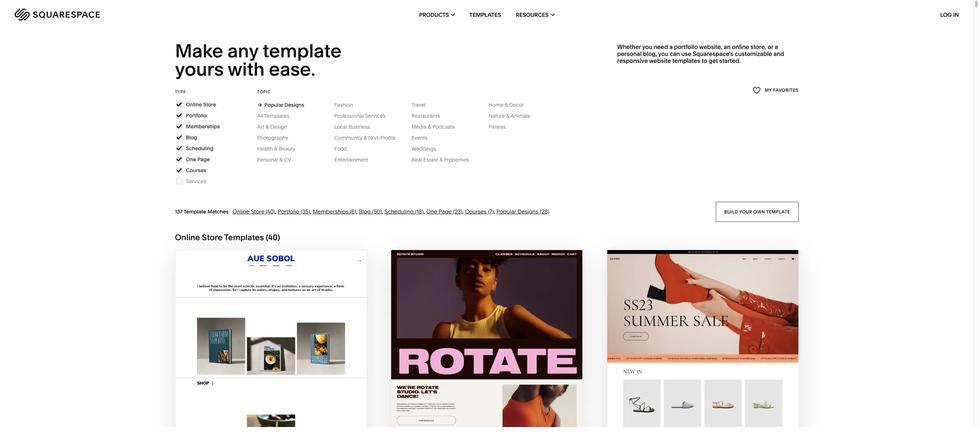 Task type: vqa. For each thing, say whether or not it's contained in the screenshot.


Task type: locate. For each thing, give the bounding box(es) containing it.
own
[[754, 209, 765, 214]]

& right media
[[428, 124, 431, 130]]

blog,
[[643, 50, 657, 57]]

(35)
[[301, 208, 310, 215]]

2 a from the left
[[775, 43, 778, 50]]

1 horizontal spatial templates
[[265, 113, 290, 119]]

memberships down online store
[[186, 123, 220, 130]]

0 horizontal spatial a
[[670, 43, 673, 50]]

website
[[649, 57, 671, 64]]

1 start from the left
[[224, 363, 246, 371]]

5 , from the left
[[424, 208, 425, 215]]

0 horizontal spatial memberships
[[186, 123, 220, 130]]

responsive
[[617, 57, 648, 64]]

, left courses (7) link
[[463, 208, 464, 215]]

with for start with zaatar
[[687, 363, 705, 371]]

can
[[670, 50, 680, 57]]

services down one page
[[186, 178, 207, 185]]

popular right (7)
[[497, 208, 516, 215]]

page
[[197, 156, 210, 163], [439, 208, 452, 215]]

& right estate
[[440, 156, 443, 163]]

travel
[[412, 102, 426, 108]]

designs
[[285, 102, 304, 108], [518, 208, 539, 215]]

0 horizontal spatial services
[[186, 178, 207, 185]]

2 horizontal spatial start
[[663, 363, 685, 371]]

yours
[[175, 58, 224, 81]]

preview zaatar link
[[672, 372, 734, 392]]

3 , from the left
[[356, 208, 358, 215]]

designs up all templates link
[[285, 102, 304, 108]]

0 vertical spatial services
[[365, 113, 386, 119]]

real estate & properties
[[412, 156, 469, 163]]

health & beauty link
[[257, 145, 303, 152]]

1 horizontal spatial template
[[766, 209, 790, 214]]

personal
[[617, 50, 642, 57]]

1 horizontal spatial courses
[[465, 208, 487, 215]]

online down template
[[175, 233, 200, 242]]

you left can
[[658, 50, 669, 57]]

40
[[268, 233, 278, 242]]

blog up one page
[[186, 134, 197, 141]]

start with zaatar
[[663, 363, 735, 371]]

with up topic
[[228, 58, 265, 81]]

sobol up preview aue sobol
[[285, 363, 310, 371]]

zaatar element
[[607, 250, 798, 427]]

with
[[228, 58, 265, 81], [248, 363, 267, 371], [471, 363, 490, 371], [687, 363, 705, 371]]

online store
[[186, 101, 216, 108]]

all templates link
[[257, 113, 297, 119]]

0 vertical spatial blog
[[186, 134, 197, 141]]

art & design link
[[257, 124, 295, 130]]

courses left (7)
[[465, 208, 487, 215]]

rotate inside button
[[491, 363, 519, 371]]

1 vertical spatial blog
[[359, 208, 371, 215]]

a right need on the top right
[[670, 43, 673, 50]]

popular up all templates
[[265, 102, 283, 108]]

a right or
[[775, 43, 778, 50]]

1 horizontal spatial one
[[426, 208, 437, 215]]

& left non-
[[364, 134, 367, 141]]

1 vertical spatial rotate
[[490, 377, 518, 386]]

, left 'portfolio (35)' link
[[275, 208, 277, 215]]

beauty
[[279, 145, 295, 152]]

1 preview from the left
[[233, 377, 265, 386]]

you left need on the top right
[[642, 43, 653, 50]]

0 horizontal spatial blog
[[186, 134, 197, 141]]

non-
[[368, 134, 381, 141]]

1 horizontal spatial portfolio
[[278, 208, 299, 215]]

2 vertical spatial store
[[202, 233, 223, 242]]

rotate down start with rotate
[[490, 377, 518, 386]]

0 vertical spatial one
[[186, 156, 196, 163]]

zaatar down start with zaatar at the right bottom
[[706, 377, 734, 386]]

online for online store (40) , portfolio (35) , memberships (6) , blog (50) , scheduling (18) , one page (23) , courses (7) , popular designs (28)
[[233, 208, 250, 215]]

2 start from the left
[[447, 363, 469, 371]]

preview for preview zaatar
[[672, 377, 704, 386]]

log             in link
[[941, 11, 959, 18]]

0 horizontal spatial popular
[[265, 102, 283, 108]]

a
[[670, 43, 673, 50], [775, 43, 778, 50]]

my
[[765, 88, 772, 93]]

(7)
[[488, 208, 494, 215]]

0 horizontal spatial you
[[642, 43, 653, 50]]

0 vertical spatial rotate
[[491, 363, 519, 371]]

start with rotate button
[[447, 357, 527, 377]]

0 vertical spatial zaatar
[[707, 363, 735, 371]]

with up preview aue sobol
[[248, 363, 267, 371]]

3 preview from the left
[[672, 377, 704, 386]]

popular
[[265, 102, 283, 108], [497, 208, 516, 215]]

squarespace's
[[693, 50, 734, 57]]

1 vertical spatial memberships
[[313, 208, 349, 215]]

0 horizontal spatial template
[[263, 39, 342, 62]]

0 horizontal spatial designs
[[285, 102, 304, 108]]

1 horizontal spatial designs
[[518, 208, 539, 215]]

my favorites
[[765, 88, 799, 93]]

& right nature
[[506, 113, 510, 119]]

online down "yours"
[[186, 101, 202, 108]]

with for start with rotate
[[471, 363, 490, 371]]

1 horizontal spatial preview
[[456, 377, 488, 386]]

start with aue sobol button
[[224, 357, 318, 377]]

0 vertical spatial templates
[[470, 11, 501, 18]]

1 horizontal spatial start
[[447, 363, 469, 371]]

& for cv
[[279, 156, 283, 163]]

build your own template button
[[716, 202, 799, 222]]

& left cv
[[279, 156, 283, 163]]

memberships (6) link
[[313, 208, 356, 215]]

0 vertical spatial scheduling
[[186, 145, 214, 152]]

& right health
[[274, 145, 278, 152]]

, left memberships (6) link
[[310, 208, 312, 215]]

4 , from the left
[[382, 208, 383, 215]]

preview for preview aue sobol
[[233, 377, 265, 386]]

memberships left (6)
[[313, 208, 349, 215]]

0 horizontal spatial one
[[186, 156, 196, 163]]

1 vertical spatial popular
[[497, 208, 516, 215]]

courses down one page
[[186, 167, 206, 174]]

build your own template
[[724, 209, 790, 214]]

1 vertical spatial zaatar
[[706, 377, 734, 386]]

0 vertical spatial sobol
[[285, 363, 310, 371]]

zaatar up the preview zaatar
[[707, 363, 735, 371]]

professional services
[[334, 113, 386, 119]]

portfolio
[[674, 43, 698, 50]]

start for preview aue sobol
[[224, 363, 246, 371]]

online store (40) , portfolio (35) , memberships (6) , blog (50) , scheduling (18) , one page (23) , courses (7) , popular designs (28)
[[233, 208, 550, 215]]

1 horizontal spatial you
[[658, 50, 669, 57]]

real estate & properties link
[[412, 156, 476, 163]]

2 preview from the left
[[456, 377, 488, 386]]

1 vertical spatial template
[[766, 209, 790, 214]]

2 horizontal spatial preview
[[672, 377, 704, 386]]

templates
[[470, 11, 501, 18], [265, 113, 290, 119], [224, 233, 264, 242]]

1 vertical spatial page
[[439, 208, 452, 215]]

2 vertical spatial online
[[175, 233, 200, 242]]

food
[[334, 145, 347, 152]]

137 template matches
[[175, 208, 229, 215]]

1 horizontal spatial blog
[[359, 208, 371, 215]]

preview down the start with aue sobol at the left bottom
[[233, 377, 265, 386]]

preview rotate
[[456, 377, 518, 386]]

travel link
[[412, 102, 433, 108]]

1 vertical spatial online
[[233, 208, 250, 215]]

start for preview zaatar
[[663, 363, 685, 371]]

scheduling left (18)
[[385, 208, 414, 215]]

your
[[739, 209, 752, 214]]

0 vertical spatial courses
[[186, 167, 206, 174]]

events link
[[412, 134, 435, 141]]

aue down the start with aue sobol at the left bottom
[[267, 377, 282, 386]]

online right matches
[[233, 208, 250, 215]]

preview zaatar
[[672, 377, 734, 386]]

2 vertical spatial templates
[[224, 233, 264, 242]]

weddings link
[[412, 145, 444, 152]]

with up the preview zaatar
[[687, 363, 705, 371]]

1 horizontal spatial popular
[[497, 208, 516, 215]]

preview down start with rotate
[[456, 377, 488, 386]]

& right home
[[505, 102, 508, 108]]

0 vertical spatial template
[[263, 39, 342, 62]]

online store (40) link
[[233, 208, 275, 215]]

0 vertical spatial online
[[186, 101, 202, 108]]

& for beauty
[[274, 145, 278, 152]]

art & design
[[257, 124, 287, 130]]

website,
[[699, 43, 723, 50]]

portfolio down online store
[[186, 112, 207, 119]]

nature & animals link
[[489, 113, 537, 119]]

0 vertical spatial designs
[[285, 102, 304, 108]]

health & beauty
[[257, 145, 295, 152]]

photography
[[257, 134, 288, 141]]

events
[[412, 134, 428, 141]]

courses (7) link
[[465, 208, 494, 215]]

portfolio left (35)
[[278, 208, 299, 215]]

1 horizontal spatial a
[[775, 43, 778, 50]]

fitness link
[[489, 124, 513, 130]]

, left one page (23) link
[[424, 208, 425, 215]]

services up business at the top of the page
[[365, 113, 386, 119]]

template
[[184, 208, 206, 215]]

0 vertical spatial store
[[203, 101, 216, 108]]

one page
[[186, 156, 210, 163]]

use
[[682, 50, 692, 57]]

blog right (6)
[[359, 208, 371, 215]]

with for start with aue sobol
[[248, 363, 267, 371]]

portfolio
[[186, 112, 207, 119], [278, 208, 299, 215]]

0 vertical spatial page
[[197, 156, 210, 163]]

, left scheduling (18) link
[[382, 208, 383, 215]]

0 horizontal spatial start
[[224, 363, 246, 371]]

0 horizontal spatial portfolio
[[186, 112, 207, 119]]

online
[[186, 101, 202, 108], [233, 208, 250, 215], [175, 233, 200, 242]]

1 horizontal spatial scheduling
[[385, 208, 414, 215]]

with inside make any template yours with ease.
[[228, 58, 265, 81]]

media & podcasts link
[[412, 124, 462, 130]]

templates link
[[470, 0, 501, 29]]

community & non-profits link
[[334, 134, 403, 141]]

1 vertical spatial store
[[251, 208, 265, 215]]

3 start from the left
[[663, 363, 685, 371]]

template
[[263, 39, 342, 62], [766, 209, 790, 214]]

6 , from the left
[[463, 208, 464, 215]]

blog
[[186, 134, 197, 141], [359, 208, 371, 215]]

zaatar image
[[607, 250, 798, 427]]

my favorites link
[[753, 85, 799, 95]]

community
[[334, 134, 363, 141]]

1 vertical spatial sobol
[[284, 377, 308, 386]]

designs left '(28)'
[[518, 208, 539, 215]]

, left popular designs (28) link
[[494, 208, 495, 215]]

, left blog (50) 'link' at left
[[356, 208, 358, 215]]

scheduling up one page
[[186, 145, 214, 152]]

memberships
[[186, 123, 220, 130], [313, 208, 349, 215]]

aue
[[268, 363, 283, 371], [267, 377, 282, 386]]

)
[[278, 233, 280, 242]]

store for online store
[[203, 101, 216, 108]]

restaurants link
[[412, 113, 447, 119]]

& right art
[[266, 124, 269, 130]]

rotate up preview rotate
[[491, 363, 519, 371]]

with up preview rotate
[[471, 363, 490, 371]]

0 vertical spatial aue
[[268, 363, 283, 371]]

cv
[[284, 156, 291, 163]]

podcasts
[[433, 124, 455, 130]]

aue up preview aue sobol
[[268, 363, 283, 371]]

1 vertical spatial aue
[[267, 377, 282, 386]]

you
[[642, 43, 653, 50], [658, 50, 669, 57]]

preview aue sobol
[[233, 377, 308, 386]]

preview down start with zaatar at the right bottom
[[672, 377, 704, 386]]

restaurants
[[412, 113, 440, 119]]

squarespace logo image
[[15, 8, 100, 21]]

sobol down the start with aue sobol at the left bottom
[[284, 377, 308, 386]]

0 horizontal spatial preview
[[233, 377, 265, 386]]

start with aue sobol
[[224, 363, 310, 371]]

& for decor
[[505, 102, 508, 108]]



Task type: describe. For each thing, give the bounding box(es) containing it.
1 horizontal spatial page
[[439, 208, 452, 215]]

type
[[175, 89, 186, 94]]

0 horizontal spatial templates
[[224, 233, 264, 242]]

local business link
[[334, 124, 378, 130]]

media
[[412, 124, 427, 130]]

(40)
[[266, 208, 275, 215]]

1 , from the left
[[275, 208, 277, 215]]

all templates
[[257, 113, 290, 119]]

or
[[768, 43, 774, 50]]

store for online store templates ( 40 )
[[202, 233, 223, 242]]

popular designs (28) link
[[497, 208, 550, 215]]

online for online store templates ( 40 )
[[175, 233, 200, 242]]

fashion
[[334, 102, 353, 108]]

online
[[732, 43, 749, 50]]

portfolio (35) link
[[278, 208, 310, 215]]

1 vertical spatial courses
[[465, 208, 487, 215]]

community & non-profits
[[334, 134, 396, 141]]

1 vertical spatial one
[[426, 208, 437, 215]]

fitness
[[489, 124, 506, 130]]

1 vertical spatial portfolio
[[278, 208, 299, 215]]

topic
[[257, 89, 271, 94]]

estate
[[423, 156, 438, 163]]

one page (23) link
[[426, 208, 463, 215]]

local
[[334, 124, 347, 130]]

1 horizontal spatial services
[[365, 113, 386, 119]]

whether you need a portfolio website, an online store, or a personal blog, you can use squarespace's customizable and responsive website templates to get started.
[[617, 43, 784, 64]]

make
[[175, 39, 223, 62]]

build
[[724, 209, 738, 214]]

media & podcasts
[[412, 124, 455, 130]]

nature & animals
[[489, 113, 530, 119]]

home & decor
[[489, 102, 524, 108]]

professional
[[334, 113, 364, 119]]

aue inside button
[[268, 363, 283, 371]]

& for podcasts
[[428, 124, 431, 130]]

whether
[[617, 43, 641, 50]]

7 , from the left
[[494, 208, 495, 215]]

2 horizontal spatial templates
[[470, 11, 501, 18]]

(18)
[[415, 208, 424, 215]]

store,
[[751, 43, 766, 50]]

& for non-
[[364, 134, 367, 141]]

matches
[[208, 208, 229, 215]]

preview for preview rotate
[[456, 377, 488, 386]]

137
[[175, 208, 183, 215]]

customizable
[[735, 50, 772, 57]]

started.
[[720, 57, 741, 64]]

personal
[[257, 156, 278, 163]]

any
[[228, 39, 258, 62]]

0 horizontal spatial scheduling
[[186, 145, 214, 152]]

0 horizontal spatial courses
[[186, 167, 206, 174]]

real
[[412, 156, 422, 163]]

photography link
[[257, 134, 296, 141]]

template inside button
[[766, 209, 790, 214]]

an
[[724, 43, 731, 50]]

1 vertical spatial scheduling
[[385, 208, 414, 215]]

resources button
[[516, 0, 555, 29]]

& for animals
[[506, 113, 510, 119]]

health
[[257, 145, 273, 152]]

0 vertical spatial memberships
[[186, 123, 220, 130]]

popular designs
[[265, 102, 304, 108]]

preview rotate link
[[456, 372, 518, 392]]

1 vertical spatial templates
[[265, 113, 290, 119]]

favorites
[[773, 88, 799, 93]]

properties
[[444, 156, 469, 163]]

1 horizontal spatial memberships
[[313, 208, 349, 215]]

1 vertical spatial designs
[[518, 208, 539, 215]]

2 , from the left
[[310, 208, 312, 215]]

store for online store (40) , portfolio (35) , memberships (6) , blog (50) , scheduling (18) , one page (23) , courses (7) , popular designs (28)
[[251, 208, 265, 215]]

local business
[[334, 124, 370, 130]]

(6)
[[350, 208, 356, 215]]

products button
[[419, 0, 455, 29]]

rotate image
[[391, 250, 582, 427]]

personal & cv
[[257, 156, 291, 163]]

nature
[[489, 113, 505, 119]]

online store templates ( 40 )
[[175, 233, 280, 242]]

products
[[419, 11, 449, 18]]

1 vertical spatial services
[[186, 178, 207, 185]]

professional services link
[[334, 113, 393, 119]]

template inside make any template yours with ease.
[[263, 39, 342, 62]]

(28)
[[540, 208, 550, 215]]

start for preview rotate
[[447, 363, 469, 371]]

popular designs link
[[257, 102, 304, 108]]

0 horizontal spatial page
[[197, 156, 210, 163]]

rotate element
[[391, 250, 582, 427]]

get
[[709, 57, 718, 64]]

weddings
[[412, 145, 436, 152]]

ease.
[[269, 58, 315, 81]]

food link
[[334, 145, 354, 152]]

art
[[257, 124, 264, 130]]

1 a from the left
[[670, 43, 673, 50]]

(50)
[[372, 208, 382, 215]]

start with rotate
[[447, 363, 519, 371]]

design
[[270, 124, 287, 130]]

animals
[[511, 113, 530, 119]]

sobol inside button
[[285, 363, 310, 371]]

0 vertical spatial popular
[[265, 102, 283, 108]]

and
[[774, 50, 784, 57]]

log
[[941, 11, 952, 18]]

in
[[953, 11, 959, 18]]

online for online store
[[186, 101, 202, 108]]

entertainment link
[[334, 156, 376, 163]]

log             in
[[941, 11, 959, 18]]

0 vertical spatial portfolio
[[186, 112, 207, 119]]

to
[[702, 57, 708, 64]]

make any template yours with ease.
[[175, 39, 346, 81]]

& for design
[[266, 124, 269, 130]]

aue sobol image
[[175, 250, 367, 427]]

zaatar inside button
[[707, 363, 735, 371]]

aue sobol element
[[175, 250, 367, 427]]



